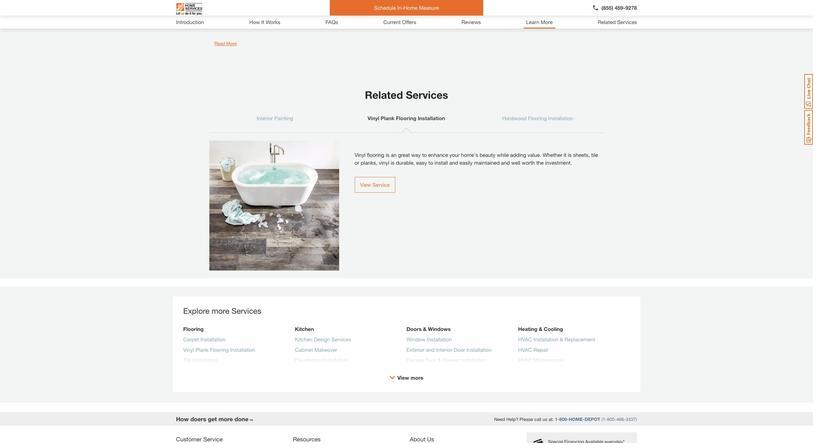 Task type: locate. For each thing, give the bounding box(es) containing it.
1 horizontal spatial is
[[391, 159, 395, 166]]

hvac inside hvac repair 'link'
[[519, 347, 532, 353]]

0 vertical spatial more
[[541, 19, 553, 25]]

& left opener in the bottom of the page
[[438, 357, 441, 363]]

1 hvac from the top
[[519, 336, 532, 342]]

to up 'easy'
[[422, 152, 427, 158]]

2 vertical spatial hvac
[[519, 357, 532, 363]]

options.
[[384, 12, 403, 18]]

2 vertical spatial to
[[429, 159, 433, 166]]

(855)
[[602, 5, 614, 11]]

closely
[[501, 4, 517, 10]]

you down installers
[[242, 12, 250, 18]]

0 horizontal spatial vinyl plank flooring installation
[[183, 347, 255, 353]]

1 vertical spatial how
[[176, 415, 189, 423]]

0 horizontal spatial 800-
[[560, 416, 569, 422]]

floors,
[[215, 12, 229, 18]]

1 horizontal spatial how
[[249, 19, 260, 25]]

1 horizontal spatial related services
[[598, 19, 637, 25]]

view service link
[[355, 177, 396, 193]]

more right get
[[219, 415, 233, 423]]

800- right at:
[[560, 416, 569, 422]]

door up opener in the bottom of the page
[[454, 347, 465, 353]]

0 vertical spatial how
[[249, 19, 260, 25]]

home's
[[461, 152, 479, 158]]

more
[[212, 306, 230, 315], [411, 374, 424, 381], [219, 415, 233, 423]]

0 vertical spatial you
[[491, 4, 500, 10]]

and right area
[[343, 12, 352, 18]]

home inside button
[[404, 5, 418, 11]]

service down get
[[203, 436, 223, 443]]

view down planks,
[[360, 182, 371, 188]]

repair
[[534, 347, 549, 353]]

2 carpet from the left
[[389, 4, 404, 10]]

2 horizontal spatial is
[[568, 152, 572, 158]]

learn more
[[526, 19, 553, 25]]

hvac for hvac maintenance
[[519, 357, 532, 363]]

current
[[384, 19, 401, 25]]

0 vertical spatial interior
[[257, 115, 273, 121]]

0 vertical spatial door
[[454, 347, 465, 353]]

hvac for hvac repair
[[519, 347, 532, 353]]

schedule in-home measure
[[374, 5, 439, 11]]

0 horizontal spatial to
[[422, 152, 427, 158]]

2 vertical spatial vinyl
[[183, 347, 194, 353]]

how left it
[[249, 19, 260, 25]]

offers
[[402, 19, 416, 25]]

it
[[262, 19, 265, 25]]

about us
[[410, 436, 435, 443]]

0 horizontal spatial more
[[226, 41, 237, 46]]

door
[[454, 347, 465, 353], [425, 357, 437, 363]]

at
[[254, 4, 258, 10]]

help
[[230, 12, 240, 18]]

vinyl
[[379, 159, 389, 166]]

makeover
[[315, 347, 338, 353]]

to right 'easy'
[[429, 159, 433, 166]]

0 horizontal spatial you
[[242, 12, 250, 18]]

0 vertical spatial vinyl
[[368, 115, 379, 121]]

0 horizontal spatial how
[[176, 415, 189, 423]]

countertop installation link
[[295, 356, 348, 367]]

resources
[[293, 436, 321, 443]]

will
[[435, 4, 443, 10]]

related services
[[598, 19, 637, 25], [365, 89, 448, 101]]

1 horizontal spatial plank
[[381, 115, 395, 121]]

1 horizontal spatial vinyl plank flooring installation
[[368, 115, 445, 121]]

1-
[[555, 416, 560, 422]]

1 horizontal spatial door
[[454, 347, 465, 353]]

1 vertical spatial view
[[398, 374, 409, 381]]

1 800- from the left
[[560, 416, 569, 422]]

is right it
[[568, 152, 572, 158]]

design
[[314, 336, 330, 342]]

investment.
[[546, 159, 572, 166]]

2 horizontal spatial to
[[519, 4, 523, 10]]

how left doers
[[176, 415, 189, 423]]

1 horizontal spatial to
[[429, 159, 433, 166]]

0 horizontal spatial door
[[425, 357, 437, 363]]

1 vertical spatial vinyl
[[355, 152, 366, 158]]

doers
[[190, 415, 206, 423]]

0 horizontal spatial view
[[360, 182, 371, 188]]

more right 'learn'
[[541, 19, 553, 25]]

0 vertical spatial to
[[519, 4, 523, 10]]

more down garage
[[411, 374, 424, 381]]

& down cooling
[[560, 336, 564, 342]]

about
[[410, 436, 426, 443]]

vinyl inside vinyl flooring is an great way to enhance your home's beauty while adding value. whether it is sheets, tile or planks, vinyl is durable, easy to install and easily maintained and well worth the investment.
[[355, 152, 366, 158]]

2 hvac from the top
[[519, 347, 532, 353]]

hvac down hvac repair 'link'
[[519, 357, 532, 363]]

& left cooling
[[539, 326, 543, 332]]

plank
[[381, 115, 395, 121], [196, 347, 209, 353]]

tile
[[183, 357, 191, 363]]

is down an
[[391, 159, 395, 166]]

the down value.
[[537, 159, 544, 166]]

exterior and interior door installation
[[407, 347, 492, 353]]

1 horizontal spatial more
[[541, 19, 553, 25]]

0 vertical spatial view
[[360, 182, 371, 188]]

more right "explore"
[[212, 306, 230, 315]]

cabinet
[[295, 347, 313, 353]]

read more
[[215, 41, 237, 46]]

1 vertical spatial related
[[365, 89, 403, 101]]

carpet up area
[[330, 4, 344, 10]]

0 vertical spatial kitchen
[[295, 326, 314, 332]]

assess
[[525, 4, 541, 10]]

more for view
[[411, 374, 424, 381]]

1 vertical spatial hvac
[[519, 347, 532, 353]]

call
[[535, 416, 542, 422]]

0 horizontal spatial carpet
[[330, 4, 344, 10]]

feedback link image
[[805, 110, 814, 145]]

related
[[598, 19, 616, 25], [365, 89, 403, 101]]

and left easily
[[450, 159, 458, 166]]

1 horizontal spatial related
[[598, 19, 616, 25]]

0 vertical spatial service
[[373, 182, 390, 188]]

install
[[435, 159, 448, 166]]

to inside let the installers at the home depot handle your carpet replacement. your carpet professional will meet and work with you closely to assess the condition of your floors, help you develop floor plans for the project area and discuss your options.
[[519, 4, 523, 10]]

window installation link
[[407, 336, 452, 346]]

interior up garage door & opener installation at the bottom
[[436, 347, 453, 353]]

1 horizontal spatial vinyl
[[355, 152, 366, 158]]

plans
[[283, 12, 296, 18]]

1 vertical spatial related services
[[365, 89, 448, 101]]

service
[[373, 182, 390, 188], [203, 436, 223, 443]]

2 kitchen from the top
[[295, 336, 313, 342]]

0 vertical spatial hvac
[[519, 336, 532, 342]]

and down while
[[501, 159, 510, 166]]

more right 'read'
[[226, 41, 237, 46]]

1 vertical spatial door
[[425, 357, 437, 363]]

& right doors
[[423, 326, 427, 332]]

1 horizontal spatial interior
[[436, 347, 453, 353]]

800- right depot at the right of page
[[607, 416, 617, 422]]

1 horizontal spatial home
[[404, 5, 418, 11]]

the right let
[[223, 4, 231, 10]]

door right garage
[[425, 357, 437, 363]]

enhance
[[428, 152, 448, 158]]

0 horizontal spatial service
[[203, 436, 223, 443]]

hvac left repair
[[519, 347, 532, 353]]

1 vertical spatial plank
[[196, 347, 209, 353]]

interior left painting
[[257, 115, 273, 121]]

1 vertical spatial service
[[203, 436, 223, 443]]

1 horizontal spatial service
[[373, 182, 390, 188]]

9278
[[626, 5, 637, 11]]

hvac inside hvac installation & replacement link
[[519, 336, 532, 342]]

0 vertical spatial related
[[598, 19, 616, 25]]

™
[[250, 418, 253, 423]]

more for explore
[[212, 306, 230, 315]]

1 horizontal spatial carpet
[[389, 4, 404, 10]]

&
[[423, 326, 427, 332], [539, 326, 543, 332], [560, 336, 564, 342], [438, 357, 441, 363]]

planks,
[[361, 159, 378, 166]]

carpet up options.
[[389, 4, 404, 10]]

vinyl flooring is an great way to enhance your home's beauty while adding value. whether it is sheets, tile or planks, vinyl is durable, easy to install and easily maintained and well worth the investment.
[[355, 152, 598, 166]]

0 vertical spatial more
[[212, 306, 230, 315]]

us
[[427, 436, 435, 443]]

1 vertical spatial kitchen
[[295, 336, 313, 342]]

how it works
[[249, 19, 280, 25]]

to left assess
[[519, 4, 523, 10]]

you
[[491, 4, 500, 10], [242, 12, 250, 18]]

service down vinyl
[[373, 182, 390, 188]]

worth
[[522, 159, 535, 166]]

faqs
[[326, 19, 338, 25]]

hvac repair link
[[519, 346, 549, 356]]

need help? please call us at: 1-800-home-depot (1-800-466-3337)
[[495, 416, 637, 422]]

you right with
[[491, 4, 500, 10]]

view
[[360, 182, 371, 188], [398, 374, 409, 381]]

how for it
[[249, 19, 260, 25]]

hvac inside hvac maintenance link
[[519, 357, 532, 363]]

0 vertical spatial plank
[[381, 115, 395, 121]]

1 horizontal spatial view
[[398, 374, 409, 381]]

vinyl plank flooring installation
[[368, 115, 445, 121], [183, 347, 255, 353]]

hvac
[[519, 336, 532, 342], [519, 347, 532, 353], [519, 357, 532, 363]]

current offers
[[384, 19, 416, 25]]

1 kitchen from the top
[[295, 326, 314, 332]]

2 horizontal spatial vinyl
[[368, 115, 379, 121]]

hvac down the heating
[[519, 336, 532, 342]]

your up project
[[318, 4, 328, 10]]

is left an
[[386, 152, 390, 158]]

1 vertical spatial more
[[411, 374, 424, 381]]

(1-
[[602, 416, 607, 422]]

3 hvac from the top
[[519, 357, 532, 363]]

and
[[457, 4, 466, 10], [343, 12, 352, 18], [450, 159, 458, 166], [501, 159, 510, 166], [426, 347, 435, 353]]

home inside let the installers at the home depot handle your carpet replacement. your carpet professional will meet and work with you closely to assess the condition of your floors, help you develop floor plans for the project area and discuss your options.
[[270, 4, 284, 10]]

window installation
[[407, 336, 452, 342]]

0 horizontal spatial related services
[[365, 89, 448, 101]]

1 vertical spatial more
[[226, 41, 237, 46]]

vinyl
[[368, 115, 379, 121], [355, 152, 366, 158], [183, 347, 194, 353]]

kitchen for kitchen design services
[[295, 336, 313, 342]]

schedule
[[374, 5, 396, 11]]

0 horizontal spatial related
[[365, 89, 403, 101]]

1 horizontal spatial 800-
[[607, 416, 617, 422]]

cooling
[[544, 326, 563, 332]]

view down garage
[[398, 374, 409, 381]]

0 horizontal spatial interior
[[257, 115, 273, 121]]

your right of
[[580, 4, 590, 10]]

0 horizontal spatial home
[[270, 4, 284, 10]]

for
[[297, 12, 304, 18]]

need
[[495, 416, 505, 422]]

your up easily
[[450, 152, 460, 158]]



Task type: vqa. For each thing, say whether or not it's contained in the screenshot.
the left Vinyl
yes



Task type: describe. For each thing, give the bounding box(es) containing it.
window
[[407, 336, 426, 342]]

measure
[[419, 5, 439, 11]]

hvac installation & replacement link
[[519, 336, 596, 346]]

carpet
[[183, 336, 199, 342]]

an
[[391, 152, 397, 158]]

learn
[[526, 19, 540, 25]]

us
[[543, 416, 548, 422]]

1 carpet from the left
[[330, 4, 344, 10]]

live chat image
[[805, 74, 814, 109]]

of
[[574, 4, 579, 10]]

1 vertical spatial interior
[[436, 347, 453, 353]]

tile
[[592, 152, 598, 158]]

services inside kitchen design services link
[[332, 336, 351, 342]]

adding
[[511, 152, 527, 158]]

home-
[[569, 416, 585, 422]]

your
[[378, 4, 388, 10]]

or
[[355, 159, 360, 166]]

(855) 459-9278 link
[[593, 4, 637, 12]]

hvac maintenance link
[[519, 356, 564, 367]]

2 800- from the left
[[607, 416, 617, 422]]

and down window installation link
[[426, 347, 435, 353]]

0 horizontal spatial vinyl
[[183, 347, 194, 353]]

explore
[[183, 306, 210, 315]]

0 horizontal spatial plank
[[196, 347, 209, 353]]

depot
[[285, 4, 300, 10]]

at:
[[549, 416, 554, 422]]

reviews
[[462, 19, 481, 25]]

works
[[266, 19, 280, 25]]

garage
[[407, 357, 424, 363]]

heating
[[519, 326, 538, 332]]

hardwood
[[503, 115, 527, 121]]

doors & windows
[[407, 326, 451, 332]]

view more
[[398, 374, 424, 381]]

let
[[215, 4, 222, 10]]

garage door & opener installation
[[407, 357, 487, 363]]

tile installation
[[183, 357, 218, 363]]

easily
[[460, 159, 473, 166]]

well
[[512, 159, 521, 166]]

beauty
[[480, 152, 496, 158]]

your inside vinyl flooring is an great way to enhance your home's beauty while adding value. whether it is sheets, tile or planks, vinyl is durable, easy to install and easily maintained and well worth the investment.
[[450, 152, 460, 158]]

the
[[260, 4, 269, 10]]

help?
[[507, 416, 519, 422]]

meet
[[444, 4, 456, 10]]

exterior
[[407, 347, 425, 353]]

hardwood flooring installation
[[503, 115, 574, 121]]

0 vertical spatial vinyl plank flooring installation
[[368, 115, 445, 121]]

maintenance
[[534, 357, 564, 363]]

0 horizontal spatial is
[[386, 152, 390, 158]]

view for view service
[[360, 182, 371, 188]]

opener
[[443, 357, 460, 363]]

depot
[[585, 416, 601, 422]]

in-
[[398, 5, 404, 11]]

0 vertical spatial related services
[[598, 19, 637, 25]]

tile installation link
[[183, 356, 218, 367]]

your down your
[[372, 12, 382, 18]]

garage door & opener installation link
[[407, 356, 487, 367]]

more for read more
[[226, 41, 237, 46]]

customer service
[[176, 436, 223, 443]]

1 vertical spatial to
[[422, 152, 427, 158]]

hvac installation & replacement
[[519, 336, 596, 342]]

done
[[235, 415, 249, 423]]

countertop installation
[[295, 357, 348, 363]]

schedule in-home measure button
[[330, 0, 484, 16]]

kitchen design services
[[295, 336, 351, 342]]

1 vertical spatial you
[[242, 12, 250, 18]]

discuss
[[353, 12, 371, 18]]

view for view more
[[398, 374, 409, 381]]

introduction
[[176, 19, 204, 25]]

the inside vinyl flooring is an great way to enhance your home's beauty while adding value. whether it is sheets, tile or planks, vinyl is durable, easy to install and easily maintained and well worth the investment.
[[537, 159, 544, 166]]

develop
[[252, 12, 270, 18]]

maintained
[[474, 159, 500, 166]]

carpet installation link
[[183, 336, 226, 346]]

466-
[[617, 416, 626, 422]]

the right assess
[[542, 4, 550, 10]]

flooring
[[367, 152, 385, 158]]

painting
[[275, 115, 293, 121]]

do it for you logo image
[[176, 0, 202, 18]]

hvac repair
[[519, 347, 549, 353]]

replacement
[[565, 336, 596, 342]]

value.
[[528, 152, 542, 158]]

more for learn more
[[541, 19, 553, 25]]

hvac maintenance
[[519, 357, 564, 363]]

how doers get more done ™
[[176, 415, 253, 423]]

hvac for hvac installation & replacement
[[519, 336, 532, 342]]

doors
[[407, 326, 422, 332]]

(855) 459-9278
[[602, 5, 637, 11]]

with
[[480, 4, 490, 10]]

durable,
[[396, 159, 415, 166]]

read
[[215, 41, 225, 46]]

customer
[[176, 436, 202, 443]]

2 vertical spatial more
[[219, 415, 233, 423]]

kitchen for kitchen
[[295, 326, 314, 332]]

how for doers
[[176, 415, 189, 423]]

let the installers at the home depot handle your carpet replacement. your carpet professional will meet and work with you closely to assess the condition of your floors, help you develop floor plans for the project area and discuss your options.
[[215, 4, 590, 18]]

professional
[[406, 4, 434, 10]]

service for customer service
[[203, 436, 223, 443]]

service for view service
[[373, 182, 390, 188]]

view service
[[360, 182, 390, 188]]

carpet installation
[[183, 336, 226, 342]]

1 vertical spatial vinyl plank flooring installation
[[183, 347, 255, 353]]

and left work
[[457, 4, 466, 10]]

work
[[467, 4, 479, 10]]

area
[[331, 12, 341, 18]]

while
[[497, 152, 509, 158]]

explore more services
[[183, 306, 261, 315]]

interior painting
[[257, 115, 293, 121]]

floor
[[272, 12, 282, 18]]

countertop
[[295, 357, 321, 363]]

cabinet makeover link
[[295, 346, 338, 356]]

459-
[[615, 5, 626, 11]]

1 horizontal spatial you
[[491, 4, 500, 10]]

the down handle
[[305, 12, 312, 18]]



